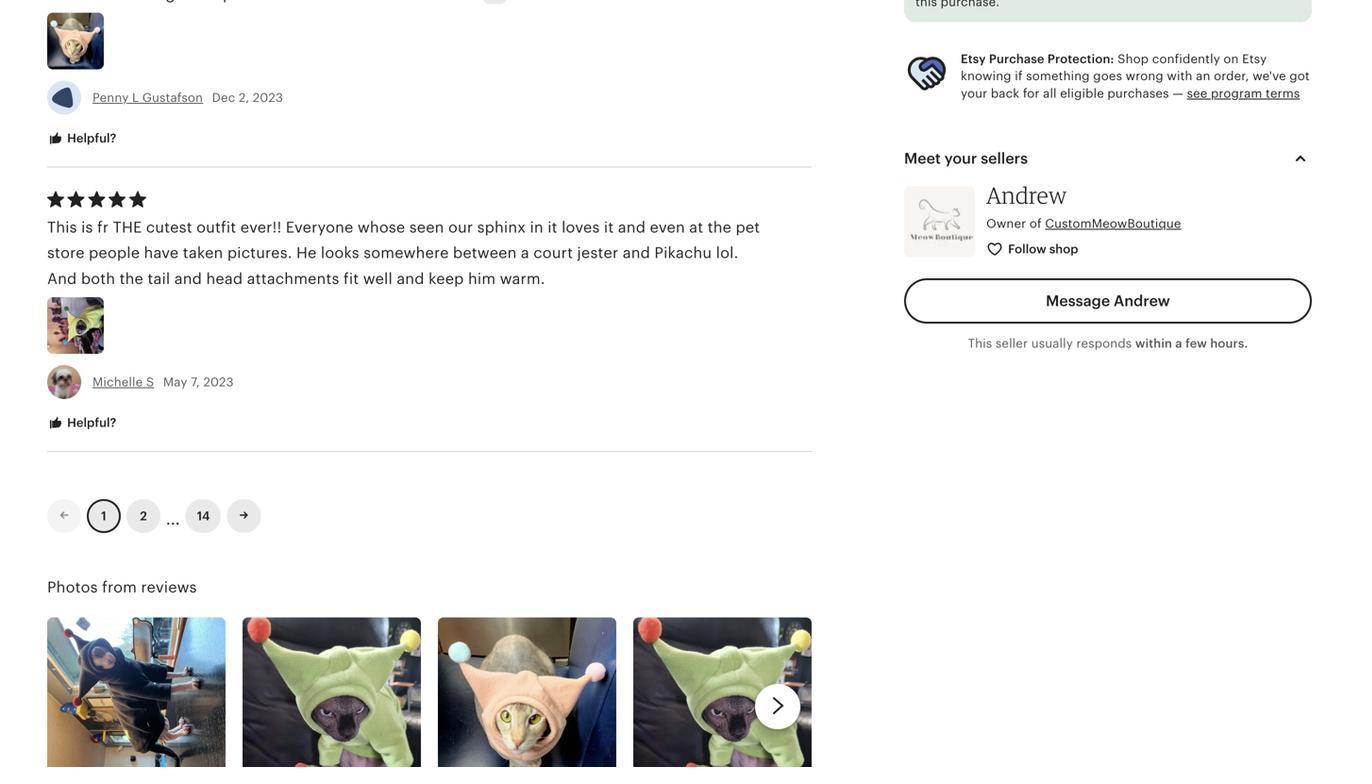 Task type: locate. For each thing, give the bounding box(es) containing it.
2023 right 7,
[[203, 375, 234, 389]]

0 horizontal spatial etsy
[[961, 52, 986, 66]]

people
[[89, 245, 140, 262]]

etsy up 'knowing'
[[961, 52, 986, 66]]

helpful? down michelle
[[64, 416, 116, 430]]

1 vertical spatial helpful? button
[[33, 406, 131, 441]]

a
[[521, 245, 529, 262], [1175, 337, 1182, 351]]

1 helpful? from the top
[[64, 131, 116, 145]]

the
[[708, 219, 732, 236], [119, 270, 143, 287]]

our
[[448, 219, 473, 236]]

it right in
[[548, 219, 558, 236]]

1 helpful? button from the top
[[33, 121, 131, 156]]

1 horizontal spatial etsy
[[1242, 52, 1267, 66]]

helpful? button down michelle
[[33, 406, 131, 441]]

shop confidently on etsy knowing if something goes wrong with an order, we've got your back for all eligible purchases —
[[961, 52, 1310, 100]]

with
[[1167, 69, 1193, 83]]

7,
[[191, 375, 200, 389]]

may
[[163, 375, 187, 389]]

lol.
[[716, 245, 739, 262]]

2 it from the left
[[604, 219, 614, 236]]

1 horizontal spatial it
[[604, 219, 614, 236]]

0 horizontal spatial this
[[47, 219, 77, 236]]

a inside this is fr the cutest outfit ever!! everyone whose seen our sphinx in it loves it and even at the pet store people have taken pictures. he looks somewhere between a court jester and pikachu lol. and both the tail and head attachments fit well and keep him warm.
[[521, 245, 529, 262]]

1 vertical spatial andrew
[[1114, 293, 1170, 310]]

0 horizontal spatial it
[[548, 219, 558, 236]]

1 horizontal spatial andrew
[[1114, 293, 1170, 310]]

meet
[[904, 150, 941, 167]]

andrew up the of on the top right of page
[[986, 181, 1067, 209]]

…
[[166, 502, 180, 530]]

it up jester
[[604, 219, 614, 236]]

andrew up within
[[1114, 293, 1170, 310]]

it
[[548, 219, 558, 236], [604, 219, 614, 236]]

2 helpful? button from the top
[[33, 406, 131, 441]]

sphinx
[[477, 219, 526, 236]]

a left few
[[1175, 337, 1182, 351]]

a up warm.
[[521, 245, 529, 262]]

2 link
[[126, 499, 160, 533]]

1 horizontal spatial this
[[968, 337, 992, 351]]

1 vertical spatial a
[[1175, 337, 1182, 351]]

helpful? for michelle s may 7, 2023
[[64, 416, 116, 430]]

between
[[453, 245, 517, 262]]

0 horizontal spatial a
[[521, 245, 529, 262]]

2
[[140, 509, 147, 523]]

andrew inside message andrew button
[[1114, 293, 1170, 310]]

etsy purchase protection:
[[961, 52, 1114, 66]]

owner
[[986, 217, 1026, 231]]

2023 right 2,
[[253, 90, 283, 105]]

etsy
[[961, 52, 986, 66], [1242, 52, 1267, 66]]

andrew inside andrew owner of custommeowboutique
[[986, 181, 1067, 209]]

fr
[[97, 219, 109, 236]]

helpful?
[[64, 131, 116, 145], [64, 416, 116, 430]]

this left seller
[[968, 337, 992, 351]]

penny l gustafson dec 2, 2023
[[92, 90, 283, 105]]

reviews
[[141, 579, 197, 596]]

1 vertical spatial this
[[968, 337, 992, 351]]

gustafson
[[142, 90, 203, 105]]

this
[[47, 219, 77, 236], [968, 337, 992, 351]]

0 vertical spatial 2023
[[253, 90, 283, 105]]

your down 'knowing'
[[961, 86, 988, 100]]

0 vertical spatial this
[[47, 219, 77, 236]]

at
[[689, 219, 703, 236]]

terms
[[1266, 86, 1300, 100]]

michelle s link
[[92, 375, 154, 389]]

the left "tail"
[[119, 270, 143, 287]]

hours.
[[1210, 337, 1248, 351]]

1 horizontal spatial the
[[708, 219, 732, 236]]

0 vertical spatial helpful?
[[64, 131, 116, 145]]

message
[[1046, 293, 1110, 310]]

your
[[961, 86, 988, 100], [945, 150, 977, 167]]

1 horizontal spatial a
[[1175, 337, 1182, 351]]

we've
[[1253, 69, 1286, 83]]

0 vertical spatial helpful? button
[[33, 121, 131, 156]]

him
[[468, 270, 496, 287]]

1 vertical spatial 2023
[[203, 375, 234, 389]]

usually
[[1031, 337, 1073, 351]]

and right jester
[[623, 245, 650, 262]]

outfit
[[196, 219, 236, 236]]

your right meet
[[945, 150, 977, 167]]

etsy up we've
[[1242, 52, 1267, 66]]

1 vertical spatial helpful?
[[64, 416, 116, 430]]

14 link
[[186, 499, 221, 533]]

helpful? down penny
[[64, 131, 116, 145]]

even
[[650, 219, 685, 236]]

court
[[534, 245, 573, 262]]

michelle s may 7, 2023
[[92, 375, 234, 389]]

loves
[[562, 219, 600, 236]]

the right at
[[708, 219, 732, 236]]

this inside this is fr the cutest outfit ever!! everyone whose seen our sphinx in it loves it and even at the pet store people have taken pictures. he looks somewhere between a court jester and pikachu lol. and both the tail and head attachments fit well and keep him warm.
[[47, 219, 77, 236]]

1 it from the left
[[548, 219, 558, 236]]

he
[[296, 245, 317, 262]]

1
[[101, 509, 106, 523]]

few
[[1186, 337, 1207, 351]]

knowing
[[961, 69, 1012, 83]]

store
[[47, 245, 85, 262]]

0 horizontal spatial 2023
[[203, 375, 234, 389]]

—
[[1172, 86, 1184, 100]]

0 vertical spatial a
[[521, 245, 529, 262]]

0 vertical spatial andrew
[[986, 181, 1067, 209]]

1 etsy from the left
[[961, 52, 986, 66]]

view details of this review photo by michelle s image
[[47, 297, 104, 354]]

custommeowboutique link
[[1045, 217, 1181, 231]]

wrong
[[1126, 69, 1164, 83]]

2 helpful? from the top
[[64, 416, 116, 430]]

0 horizontal spatial the
[[119, 270, 143, 287]]

jester
[[577, 245, 619, 262]]

eligible
[[1060, 86, 1104, 100]]

2023
[[253, 90, 283, 105], [203, 375, 234, 389]]

pikachu
[[654, 245, 712, 262]]

and
[[47, 270, 77, 287]]

0 horizontal spatial andrew
[[986, 181, 1067, 209]]

purchases
[[1108, 86, 1169, 100]]

message andrew
[[1046, 293, 1170, 310]]

and
[[618, 219, 646, 236], [623, 245, 650, 262], [174, 270, 202, 287], [397, 270, 424, 287]]

helpful? button down penny
[[33, 121, 131, 156]]

2 etsy from the left
[[1242, 52, 1267, 66]]

have
[[144, 245, 179, 262]]

looks
[[321, 245, 359, 262]]

l
[[132, 90, 139, 105]]

michelle
[[92, 375, 143, 389]]

this left is
[[47, 219, 77, 236]]

taken
[[183, 245, 223, 262]]

0 vertical spatial your
[[961, 86, 988, 100]]

sellers
[[981, 150, 1028, 167]]

1 vertical spatial your
[[945, 150, 977, 167]]

helpful? button
[[33, 121, 131, 156], [33, 406, 131, 441]]

photos
[[47, 579, 98, 596]]

1 horizontal spatial 2023
[[253, 90, 283, 105]]

and left even at top
[[618, 219, 646, 236]]

0 vertical spatial the
[[708, 219, 732, 236]]

from
[[102, 579, 137, 596]]

goes
[[1093, 69, 1122, 83]]

1 vertical spatial the
[[119, 270, 143, 287]]

photos from reviews
[[47, 579, 197, 596]]



Task type: vqa. For each thing, say whether or not it's contained in the screenshot.
the bottom christmas
no



Task type: describe. For each thing, give the bounding box(es) containing it.
this is fr the cutest outfit ever!! everyone whose seen our sphinx in it loves it and even at the pet store people have taken pictures. he looks somewhere between a court jester and pikachu lol. and both the tail and head attachments fit well and keep him warm.
[[47, 219, 760, 287]]

purchase
[[989, 52, 1045, 66]]

meet your sellers
[[904, 150, 1028, 167]]

of
[[1030, 217, 1042, 231]]

warm.
[[500, 270, 545, 287]]

somewhere
[[364, 245, 449, 262]]

responds
[[1076, 337, 1132, 351]]

something
[[1026, 69, 1090, 83]]

well
[[363, 270, 393, 287]]

see program terms link
[[1187, 86, 1300, 100]]

andrew image
[[904, 186, 975, 257]]

see program terms
[[1187, 86, 1300, 100]]

confidently
[[1152, 52, 1220, 66]]

follow shop button
[[972, 232, 1094, 267]]

your inside shop confidently on etsy knowing if something goes wrong with an order, we've got your back for all eligible purchases —
[[961, 86, 988, 100]]

this for this seller usually responds within a few hours.
[[968, 337, 992, 351]]

message andrew button
[[904, 279, 1312, 324]]

tail
[[148, 270, 170, 287]]

both
[[81, 270, 115, 287]]

everyone
[[286, 219, 353, 236]]

helpful? button for penny l gustafson
[[33, 121, 131, 156]]

this seller usually responds within a few hours.
[[968, 337, 1248, 351]]

this for this is fr the cutest outfit ever!! everyone whose seen our sphinx in it loves it and even at the pet store people have taken pictures. he looks somewhere between a court jester and pikachu lol. and both the tail and head attachments fit well and keep him warm.
[[47, 219, 77, 236]]

and right "tail"
[[174, 270, 202, 287]]

head
[[206, 270, 243, 287]]

fit
[[343, 270, 359, 287]]

1 link
[[87, 499, 121, 533]]

order,
[[1214, 69, 1249, 83]]

your inside meet your sellers dropdown button
[[945, 150, 977, 167]]

for
[[1023, 86, 1040, 100]]

an
[[1196, 69, 1211, 83]]

if
[[1015, 69, 1023, 83]]

shop
[[1118, 52, 1149, 66]]

attachments
[[247, 270, 339, 287]]

in
[[530, 219, 544, 236]]

penny
[[92, 90, 129, 105]]

helpful? button for michelle s
[[33, 406, 131, 441]]

is
[[81, 219, 93, 236]]

dec
[[212, 90, 235, 105]]

on
[[1224, 52, 1239, 66]]

cutest
[[146, 219, 192, 236]]

follow
[[1008, 242, 1046, 256]]

see
[[1187, 86, 1208, 100]]

etsy inside shop confidently on etsy knowing if something goes wrong with an order, we've got your back for all eligible purchases —
[[1242, 52, 1267, 66]]

2,
[[239, 90, 249, 105]]

andrew owner of custommeowboutique
[[986, 181, 1181, 231]]

pet
[[736, 219, 760, 236]]

back
[[991, 86, 1020, 100]]

penny l gustafson link
[[92, 90, 203, 105]]

ever!!
[[240, 219, 282, 236]]

got
[[1290, 69, 1310, 83]]

protection:
[[1048, 52, 1114, 66]]

seen
[[409, 219, 444, 236]]

shop
[[1049, 242, 1078, 256]]

follow shop
[[1008, 242, 1078, 256]]

within
[[1135, 337, 1172, 351]]

14
[[197, 509, 210, 523]]

s
[[146, 375, 154, 389]]

all
[[1043, 86, 1057, 100]]

view details of this review photo by penny l gustafson image
[[47, 13, 104, 69]]

and down somewhere
[[397, 270, 424, 287]]

helpful? for penny l gustafson dec 2, 2023
[[64, 131, 116, 145]]

program
[[1211, 86, 1262, 100]]

the
[[113, 219, 142, 236]]



